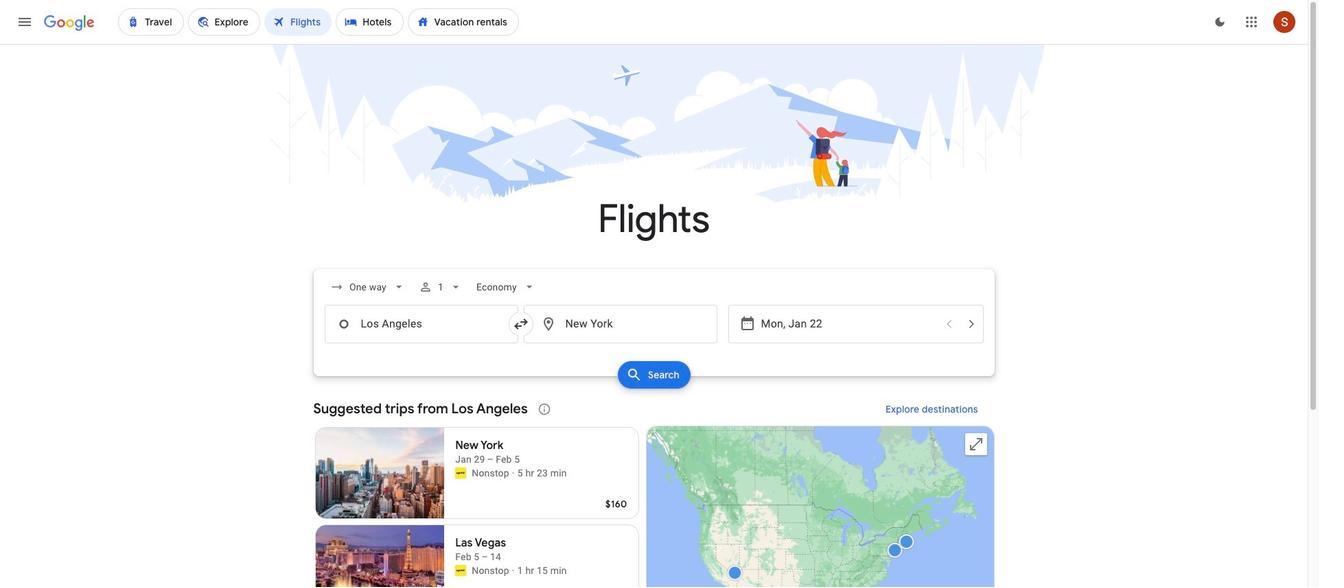 Task type: describe. For each thing, give the bounding box(es) containing it.
1  image from the top
[[512, 466, 515, 480]]

spirit image for 2nd  icon from the top of the suggested trips from los angeles region
[[456, 565, 467, 576]]

suggested trips from los angeles region
[[314, 393, 995, 587]]

Departure text field
[[761, 306, 937, 343]]

main menu image
[[16, 14, 33, 30]]

Flight search field
[[303, 269, 1006, 393]]



Task type: locate. For each thing, give the bounding box(es) containing it.
 image
[[512, 466, 515, 480], [512, 564, 515, 578]]

2  image from the top
[[512, 564, 515, 578]]

0 vertical spatial spirit image
[[456, 468, 467, 479]]

spirit image for 2nd  icon from the bottom of the suggested trips from los angeles region
[[456, 468, 467, 479]]

1 vertical spatial spirit image
[[456, 565, 467, 576]]

1 spirit image from the top
[[456, 468, 467, 479]]

0 vertical spatial  image
[[512, 466, 515, 480]]

None field
[[325, 275, 411, 300], [472, 275, 542, 300], [325, 275, 411, 300], [472, 275, 542, 300]]

spirit image
[[456, 468, 467, 479], [456, 565, 467, 576]]

None text field
[[325, 305, 518, 343], [524, 305, 718, 343], [325, 305, 518, 343], [524, 305, 718, 343]]

swap origin and destination. image
[[513, 316, 529, 332]]

2 spirit image from the top
[[456, 565, 467, 576]]

160 US dollars text field
[[606, 498, 628, 510]]

1 vertical spatial  image
[[512, 564, 515, 578]]

change appearance image
[[1204, 5, 1237, 38]]



Task type: vqa. For each thing, say whether or not it's contained in the screenshot.
a
no



